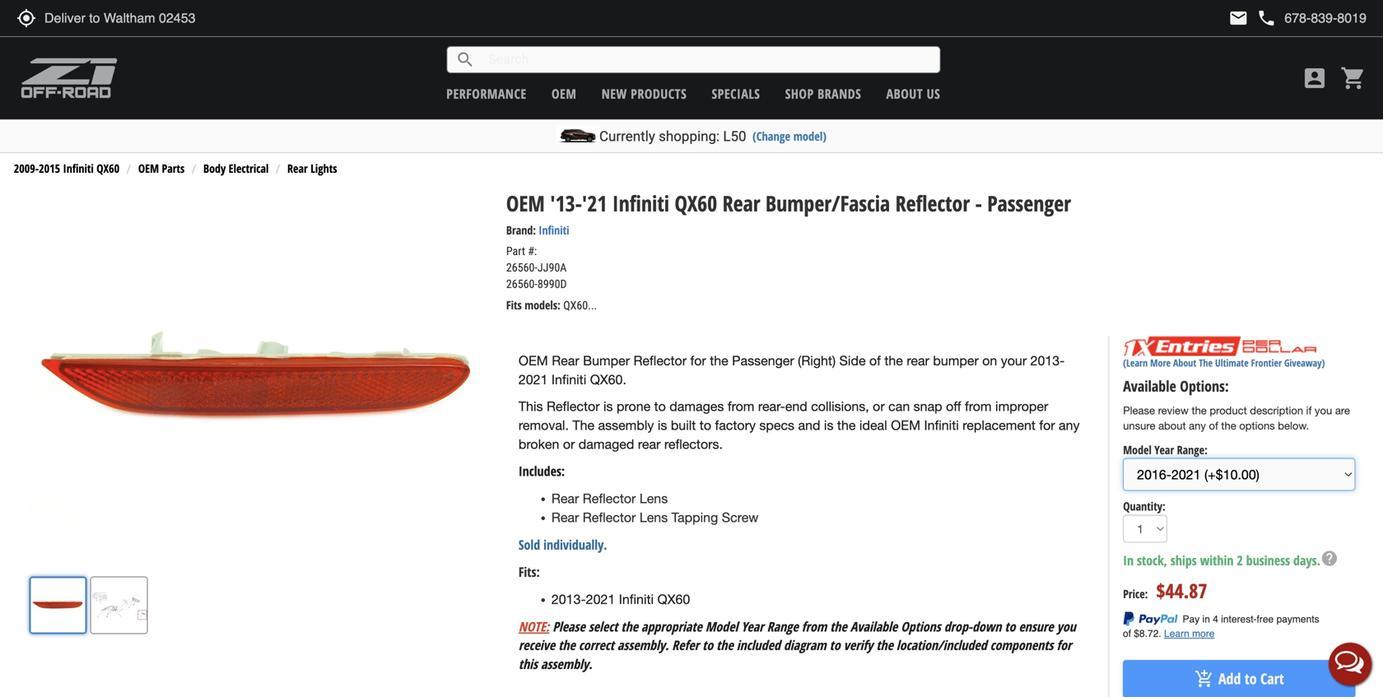 Task type: describe. For each thing, give the bounding box(es) containing it.
phone
[[1257, 8, 1276, 28]]

infiniti up appropriate
[[619, 592, 654, 607]]

for inside "this reflector is prone to damages from rear-end collisions, or can snap off from improper removal. the assembly is built to factory specs and is the ideal oem infiniti replacement for any broken or damaged rear reflectors."
[[1039, 418, 1055, 433]]

qx60 for 2013-2021 infiniti qx60
[[657, 592, 690, 607]]

ideal
[[859, 418, 887, 433]]

shop
[[785, 85, 814, 103]]

snap
[[914, 399, 942, 414]]

(right)
[[798, 353, 836, 368]]

select
[[589, 618, 618, 635]]

oem '13-'21 infiniti qx60 rear bumper/fascia reflector - passenger brand: infiniti part #: 26560-jj90a 26560-8990d fits models: qx60...
[[506, 188, 1071, 313]]

0 horizontal spatial about
[[886, 85, 923, 103]]

infiniti right 2015
[[63, 161, 94, 176]]

available inside '(learn more about the ultimate frontier giveaway) available options: please review the product description if you are unsure about any of the options below.'
[[1123, 376, 1176, 397]]

2013-2021 infiniti qx60
[[552, 592, 690, 607]]

end
[[785, 399, 807, 414]]

please inside the please select the appropriate model year range from the available options drop-down to ensure you receive the correct assembly. refer to the included diagram to verify the location/included components for this assembly.
[[553, 618, 585, 635]]

electrical
[[229, 161, 269, 176]]

z1 motorsports logo image
[[21, 58, 118, 99]]

receive
[[519, 637, 555, 654]]

the right verify
[[876, 637, 893, 654]]

oem for '13-
[[506, 188, 545, 218]]

performance link
[[446, 85, 527, 103]]

individually.
[[543, 536, 607, 553]]

components
[[990, 637, 1053, 654]]

account_box link
[[1298, 65, 1332, 91]]

to left verify
[[830, 637, 840, 654]]

damages
[[670, 399, 724, 414]]

part
[[506, 244, 525, 258]]

within
[[1200, 552, 1234, 569]]

of inside '(learn more about the ultimate frontier giveaway) available options: please review the product description if you are unsure about any of the options below.'
[[1209, 419, 1218, 432]]

'21
[[582, 188, 607, 218]]

prone
[[617, 399, 651, 414]]

about us
[[886, 85, 940, 103]]

below.
[[1278, 419, 1309, 432]]

reflector inside oem rear bumper reflector for the passenger (right) side of the rear bumper on your 2013- 2021 infiniti qx60.
[[634, 353, 687, 368]]

to right prone
[[654, 399, 666, 414]]

the inside "this reflector is prone to damages from rear-end collisions, or can snap off from improper removal. the assembly is built to factory specs and is the ideal oem infiniti replacement for any broken or damaged rear reflectors."
[[837, 418, 856, 433]]

add_shopping_cart add to cart
[[1195, 669, 1284, 689]]

improper
[[995, 399, 1048, 414]]

1 horizontal spatial is
[[658, 418, 667, 433]]

infiniti inside "this reflector is prone to damages from rear-end collisions, or can snap off from improper removal. the assembly is built to factory specs and is the ideal oem infiniti replacement for any broken or damaged rear reflectors."
[[924, 418, 959, 433]]

any inside "this reflector is prone to damages from rear-end collisions, or can snap off from improper removal. the assembly is built to factory specs and is the ideal oem infiniti replacement for any broken or damaged rear reflectors."
[[1059, 418, 1080, 433]]

l50
[[723, 128, 746, 144]]

the left included
[[716, 637, 733, 654]]

performance
[[446, 85, 527, 103]]

ensure
[[1019, 618, 1054, 635]]

reflector up individually.
[[583, 510, 636, 525]]

of inside oem rear bumper reflector for the passenger (right) side of the rear bumper on your 2013- 2021 infiniti qx60.
[[869, 353, 881, 368]]

reflectors.
[[664, 437, 723, 452]]

Search search field
[[475, 47, 940, 72]]

down
[[972, 618, 1002, 635]]

to up the components
[[1005, 618, 1016, 635]]

on
[[982, 353, 997, 368]]

mail link
[[1229, 8, 1248, 28]]

for inside oem rear bumper reflector for the passenger (right) side of the rear bumper on your 2013- 2021 infiniti qx60.
[[690, 353, 706, 368]]

options:
[[1180, 376, 1229, 397]]

8990d
[[538, 277, 567, 291]]

the right side at the bottom
[[885, 353, 903, 368]]

you for options:
[[1315, 404, 1332, 417]]

rear down includes:
[[552, 491, 579, 506]]

rear lights
[[287, 161, 337, 176]]

oem left "new"
[[552, 85, 577, 103]]

sold individually.
[[519, 536, 611, 553]]

the inside '(learn more about the ultimate frontier giveaway) available options: please review the product description if you are unsure about any of the options below.'
[[1199, 356, 1213, 370]]

oem parts
[[138, 161, 185, 176]]

model year range:
[[1123, 442, 1208, 458]]

bumper
[[933, 353, 979, 368]]

2009-2015 infiniti qx60 link
[[14, 161, 119, 176]]

ultimate
[[1215, 356, 1249, 370]]

qx60 for 2009-2015 infiniti qx60
[[97, 161, 119, 176]]

the left correct
[[558, 637, 575, 654]]

rear lights link
[[287, 161, 337, 176]]

model)
[[793, 128, 827, 144]]

mail
[[1229, 8, 1248, 28]]

removal.
[[519, 418, 569, 433]]

body electrical
[[203, 161, 269, 176]]

0 horizontal spatial is
[[603, 399, 613, 414]]

1 horizontal spatial year
[[1155, 442, 1174, 458]]

0 horizontal spatial from
[[728, 399, 755, 414]]

reflector inside "this reflector is prone to damages from rear-end collisions, or can snap off from improper removal. the assembly is built to factory specs and is the ideal oem infiniti replacement for any broken or damaged rear reflectors."
[[547, 399, 600, 414]]

please select the appropriate model year range from the available options drop-down to ensure you receive the correct assembly. refer to the included diagram to verify the location/included components for this assembly.
[[519, 618, 1076, 673]]

infiniti down '13-
[[539, 222, 569, 238]]

options
[[1239, 419, 1275, 432]]

range:
[[1177, 442, 1208, 458]]

brand:
[[506, 222, 536, 238]]

oem for parts
[[138, 161, 159, 176]]

assembly
[[598, 418, 654, 433]]

price:
[[1123, 586, 1148, 602]]

includes:
[[519, 462, 565, 480]]

to right refer
[[702, 637, 713, 654]]

1 vertical spatial or
[[563, 437, 575, 452]]

account_box
[[1302, 65, 1328, 91]]

passenger inside oem '13-'21 infiniti qx60 rear bumper/fascia reflector - passenger brand: infiniti part #: 26560-jj90a 26560-8990d fits models: qx60...
[[987, 188, 1071, 218]]

for inside the please select the appropriate model year range from the available options drop-down to ensure you receive the correct assembly. refer to the included diagram to verify the location/included components for this assembly.
[[1057, 637, 1072, 654]]

oem parts link
[[138, 161, 185, 176]]

'13-
[[550, 188, 582, 218]]

oem for rear
[[519, 353, 548, 368]]

stock,
[[1137, 552, 1167, 569]]

oem rear bumper reflector for the passenger (right) side of the rear bumper on your 2013- 2021 infiniti qx60.
[[519, 353, 1065, 387]]

my_location
[[16, 8, 36, 28]]

mail phone
[[1229, 8, 1276, 28]]

0 horizontal spatial assembly.
[[541, 655, 592, 673]]

your
[[1001, 353, 1027, 368]]

and
[[798, 418, 820, 433]]

0 vertical spatial or
[[873, 399, 885, 414]]

the down options:
[[1192, 404, 1207, 417]]

rear inside "this reflector is prone to damages from rear-end collisions, or can snap off from improper removal. the assembly is built to factory specs and is the ideal oem infiniti replacement for any broken or damaged rear reflectors."
[[638, 437, 661, 452]]

oem link
[[552, 85, 577, 103]]

help
[[1321, 550, 1339, 568]]

parts
[[162, 161, 185, 176]]

rear left "lights"
[[287, 161, 308, 176]]

quantity:
[[1123, 499, 1166, 514]]

description
[[1250, 404, 1303, 417]]



Task type: locate. For each thing, give the bounding box(es) containing it.
1 vertical spatial rear
[[638, 437, 661, 452]]

26560- down part
[[506, 261, 538, 275]]

are
[[1335, 404, 1350, 417]]

us
[[927, 85, 940, 103]]

2021 up select
[[586, 592, 615, 607]]

phone link
[[1257, 8, 1367, 28]]

shop brands
[[785, 85, 861, 103]]

2013- inside oem rear bumper reflector for the passenger (right) side of the rear bumper on your 2013- 2021 infiniti qx60.
[[1030, 353, 1065, 368]]

1 horizontal spatial assembly.
[[617, 637, 669, 654]]

diagram
[[784, 637, 826, 654]]

is left built
[[658, 418, 667, 433]]

days.
[[1293, 552, 1321, 569]]

passenger right -
[[987, 188, 1071, 218]]

the down product
[[1221, 419, 1236, 432]]

0 vertical spatial lens
[[640, 491, 668, 506]]

passenger
[[987, 188, 1071, 218], [732, 353, 794, 368]]

replacement
[[963, 418, 1036, 433]]

2 vertical spatial for
[[1057, 637, 1072, 654]]

oem
[[552, 85, 577, 103], [138, 161, 159, 176], [506, 188, 545, 218], [519, 353, 548, 368], [891, 418, 920, 433]]

oem down can
[[891, 418, 920, 433]]

1 vertical spatial 2013-
[[552, 592, 586, 607]]

models:
[[525, 297, 560, 313]]

26560-
[[506, 261, 538, 275], [506, 277, 538, 291]]

qx60.
[[590, 372, 626, 387]]

any inside '(learn more about the ultimate frontier giveaway) available options: please review the product description if you are unsure about any of the options below.'
[[1189, 419, 1206, 432]]

fits:
[[519, 563, 540, 581]]

$44.87
[[1156, 577, 1207, 604]]

available inside the please select the appropriate model year range from the available options drop-down to ensure you receive the correct assembly. refer to the included diagram to verify the location/included components for this assembly.
[[850, 618, 898, 635]]

you inside '(learn more about the ultimate frontier giveaway) available options: please review the product description if you are unsure about any of the options below.'
[[1315, 404, 1332, 417]]

0 horizontal spatial model
[[705, 618, 738, 635]]

0 vertical spatial for
[[690, 353, 706, 368]]

of
[[869, 353, 881, 368], [1209, 419, 1218, 432]]

or up ideal
[[873, 399, 885, 414]]

0 horizontal spatial you
[[1057, 618, 1076, 635]]

0 horizontal spatial available
[[850, 618, 898, 635]]

0 vertical spatial rear
[[907, 353, 929, 368]]

the down collisions,
[[837, 418, 856, 433]]

rear up sold individually.
[[552, 510, 579, 525]]

0 vertical spatial passenger
[[987, 188, 1071, 218]]

refer
[[672, 637, 699, 654]]

available up verify
[[850, 618, 898, 635]]

0 horizontal spatial 2021
[[519, 372, 548, 387]]

you right if
[[1315, 404, 1332, 417]]

shopping:
[[659, 128, 720, 144]]

-
[[975, 188, 982, 218]]

this
[[519, 655, 538, 673]]

specials
[[712, 85, 760, 103]]

correct
[[579, 637, 614, 654]]

0 horizontal spatial rear
[[638, 437, 661, 452]]

rear inside oem '13-'21 infiniti qx60 rear bumper/fascia reflector - passenger brand: infiniti part #: 26560-jj90a 26560-8990d fits models: qx60...
[[723, 188, 760, 218]]

fits
[[506, 297, 522, 313]]

0 vertical spatial you
[[1315, 404, 1332, 417]]

of right side at the bottom
[[869, 353, 881, 368]]

1 vertical spatial you
[[1057, 618, 1076, 635]]

0 vertical spatial 2013-
[[1030, 353, 1065, 368]]

reflector down damaged
[[583, 491, 636, 506]]

lights
[[311, 161, 337, 176]]

0 vertical spatial about
[[886, 85, 923, 103]]

damaged
[[579, 437, 634, 452]]

0 vertical spatial year
[[1155, 442, 1174, 458]]

2021 up this
[[519, 372, 548, 387]]

rear inside oem rear bumper reflector for the passenger (right) side of the rear bumper on your 2013- 2021 infiniti qx60.
[[552, 353, 579, 368]]

2 horizontal spatial from
[[965, 399, 992, 414]]

this
[[519, 399, 543, 414]]

0 vertical spatial available
[[1123, 376, 1176, 397]]

range
[[767, 618, 798, 635]]

2013- right your
[[1030, 353, 1065, 368]]

26560- up fits
[[506, 277, 538, 291]]

can
[[888, 399, 910, 414]]

you right the ensure
[[1057, 618, 1076, 635]]

specials link
[[712, 85, 760, 103]]

you inside the please select the appropriate model year range from the available options drop-down to ensure you receive the correct assembly. refer to the included diagram to verify the location/included components for this assembly.
[[1057, 618, 1076, 635]]

reflector left -
[[895, 188, 970, 218]]

frontier
[[1251, 356, 1282, 370]]

model
[[1123, 442, 1152, 458], [705, 618, 738, 635]]

qx60 left oem parts at the top left
[[97, 161, 119, 176]]

1 horizontal spatial 2021
[[586, 592, 615, 607]]

1 vertical spatial 26560-
[[506, 277, 538, 291]]

to down damages
[[700, 418, 711, 433]]

the inside "this reflector is prone to damages from rear-end collisions, or can snap off from improper removal. the assembly is built to factory specs and is the ideal oem infiniti replacement for any broken or damaged rear reflectors."
[[573, 418, 594, 433]]

the up options:
[[1199, 356, 1213, 370]]

verify
[[844, 637, 873, 654]]

or right 'broken'
[[563, 437, 575, 452]]

products
[[631, 85, 687, 103]]

bumper/fascia
[[766, 188, 890, 218]]

is
[[603, 399, 613, 414], [658, 418, 667, 433], [824, 418, 834, 433]]

this reflector is prone to damages from rear-end collisions, or can snap off from improper removal. the assembly is built to factory specs and is the ideal oem infiniti replacement for any broken or damaged rear reflectors.
[[519, 399, 1080, 452]]

0 horizontal spatial or
[[563, 437, 575, 452]]

year
[[1155, 442, 1174, 458], [741, 618, 764, 635]]

rear left bumper
[[907, 353, 929, 368]]

0 vertical spatial please
[[1123, 404, 1155, 417]]

oem inside oem rear bumper reflector for the passenger (right) side of the rear bumper on your 2013- 2021 infiniti qx60.
[[519, 353, 548, 368]]

oem inside "this reflector is prone to damages from rear-end collisions, or can snap off from improper removal. the assembly is built to factory specs and is the ideal oem infiniti replacement for any broken or damaged rear reflectors."
[[891, 418, 920, 433]]

year down about
[[1155, 442, 1174, 458]]

tapping
[[672, 510, 718, 525]]

1 horizontal spatial for
[[1039, 418, 1055, 433]]

of down product
[[1209, 419, 1218, 432]]

you
[[1315, 404, 1332, 417], [1057, 618, 1076, 635]]

for right the components
[[1057, 637, 1072, 654]]

off
[[946, 399, 961, 414]]

infiniti right ''21'
[[612, 188, 669, 218]]

1 vertical spatial qx60
[[675, 188, 717, 218]]

1 horizontal spatial from
[[802, 618, 827, 635]]

model up included
[[705, 618, 738, 635]]

0 horizontal spatial year
[[741, 618, 764, 635]]

1 vertical spatial of
[[1209, 419, 1218, 432]]

1 horizontal spatial please
[[1123, 404, 1155, 417]]

new products
[[602, 85, 687, 103]]

1 horizontal spatial or
[[873, 399, 885, 414]]

assembly. down receive
[[541, 655, 592, 673]]

oem up brand:
[[506, 188, 545, 218]]

please up correct
[[553, 618, 585, 635]]

reflector
[[895, 188, 970, 218], [634, 353, 687, 368], [547, 399, 600, 414], [583, 491, 636, 506], [583, 510, 636, 525]]

0 horizontal spatial any
[[1059, 418, 1080, 433]]

2021 inside oem rear bumper reflector for the passenger (right) side of the rear bumper on your 2013- 2021 infiniti qx60.
[[519, 372, 548, 387]]

about
[[1158, 419, 1186, 432]]

body electrical link
[[203, 161, 269, 176]]

model down unsure
[[1123, 442, 1152, 458]]

oem inside oem '13-'21 infiniti qx60 rear bumper/fascia reflector - passenger brand: infiniti part #: 26560-jj90a 26560-8990d fits models: qx60...
[[506, 188, 545, 218]]

is right the and
[[824, 418, 834, 433]]

2 26560- from the top
[[506, 277, 538, 291]]

any up range:
[[1189, 419, 1206, 432]]

from up diagram
[[802, 618, 827, 635]]

note:
[[519, 618, 549, 635]]

from right off at the bottom right of page
[[965, 399, 992, 414]]

1 26560- from the top
[[506, 261, 538, 275]]

qx60 inside oem '13-'21 infiniti qx60 rear bumper/fascia reflector - passenger brand: infiniti part #: 26560-jj90a 26560-8990d fits models: qx60...
[[675, 188, 717, 218]]

0 horizontal spatial please
[[553, 618, 585, 635]]

passenger up rear-
[[732, 353, 794, 368]]

is left prone
[[603, 399, 613, 414]]

1 horizontal spatial the
[[1199, 356, 1213, 370]]

to right add
[[1245, 669, 1257, 689]]

1 vertical spatial lens
[[640, 510, 668, 525]]

you for the
[[1057, 618, 1076, 635]]

brands
[[818, 85, 861, 103]]

the up damaged
[[573, 418, 594, 433]]

1 horizontal spatial 2013-
[[1030, 353, 1065, 368]]

1 vertical spatial about
[[1173, 356, 1196, 370]]

collisions,
[[811, 399, 869, 414]]

0 vertical spatial the
[[1199, 356, 1213, 370]]

1 horizontal spatial passenger
[[987, 188, 1071, 218]]

1 vertical spatial model
[[705, 618, 738, 635]]

infiniti left qx60.
[[552, 372, 586, 387]]

any left unsure
[[1059, 418, 1080, 433]]

0 vertical spatial assembly.
[[617, 637, 669, 654]]

built
[[671, 418, 696, 433]]

infiniti down off at the bottom right of page
[[924, 418, 959, 433]]

1 horizontal spatial of
[[1209, 419, 1218, 432]]

search
[[456, 50, 475, 70]]

qx60 down the shopping:
[[675, 188, 717, 218]]

reflector up prone
[[634, 353, 687, 368]]

in stock, ships within 2 business days. help
[[1123, 550, 1339, 569]]

rear inside oem rear bumper reflector for the passenger (right) side of the rear bumper on your 2013- 2021 infiniti qx60.
[[907, 353, 929, 368]]

rear down assembly
[[638, 437, 661, 452]]

reflector inside oem '13-'21 infiniti qx60 rear bumper/fascia reflector - passenger brand: infiniti part #: 26560-jj90a 26560-8990d fits models: qx60...
[[895, 188, 970, 218]]

about right the more
[[1173, 356, 1196, 370]]

lens
[[640, 491, 668, 506], [640, 510, 668, 525]]

infiniti inside oem rear bumper reflector for the passenger (right) side of the rear bumper on your 2013- 2021 infiniti qx60.
[[552, 372, 586, 387]]

1 lens from the top
[[640, 491, 668, 506]]

from up factory on the bottom right of the page
[[728, 399, 755, 414]]

ships
[[1171, 552, 1197, 569]]

2009-
[[14, 161, 39, 176]]

shopping_cart link
[[1336, 65, 1367, 91]]

1 vertical spatial for
[[1039, 418, 1055, 433]]

0 vertical spatial model
[[1123, 442, 1152, 458]]

1 vertical spatial 2021
[[586, 592, 615, 607]]

1 vertical spatial passenger
[[732, 353, 794, 368]]

year inside the please select the appropriate model year range from the available options drop-down to ensure you receive the correct assembly. refer to the included diagram to verify the location/included components for this assembly.
[[741, 618, 764, 635]]

appropriate
[[641, 618, 702, 635]]

0 horizontal spatial the
[[573, 418, 594, 433]]

the right select
[[621, 618, 638, 635]]

1 vertical spatial please
[[553, 618, 585, 635]]

for up damages
[[690, 353, 706, 368]]

1 horizontal spatial about
[[1173, 356, 1196, 370]]

about left us
[[886, 85, 923, 103]]

from
[[728, 399, 755, 414], [965, 399, 992, 414], [802, 618, 827, 635]]

1 vertical spatial year
[[741, 618, 764, 635]]

or
[[873, 399, 885, 414], [563, 437, 575, 452]]

1 vertical spatial assembly.
[[541, 655, 592, 673]]

1 horizontal spatial available
[[1123, 376, 1176, 397]]

0 vertical spatial 26560-
[[506, 261, 538, 275]]

1 horizontal spatial rear
[[907, 353, 929, 368]]

1 vertical spatial the
[[573, 418, 594, 433]]

passenger inside oem rear bumper reflector for the passenger (right) side of the rear bumper on your 2013- 2021 infiniti qx60.
[[732, 353, 794, 368]]

sold
[[519, 536, 540, 553]]

0 vertical spatial 2021
[[519, 372, 548, 387]]

add_shopping_cart
[[1195, 669, 1214, 689]]

product
[[1210, 404, 1247, 417]]

0 vertical spatial of
[[869, 353, 881, 368]]

year up included
[[741, 618, 764, 635]]

2 horizontal spatial for
[[1057, 637, 1072, 654]]

0 horizontal spatial for
[[690, 353, 706, 368]]

2
[[1237, 552, 1243, 569]]

body
[[203, 161, 226, 176]]

shop brands link
[[785, 85, 861, 103]]

0 horizontal spatial 2013-
[[552, 592, 586, 607]]

oem up this
[[519, 353, 548, 368]]

0 vertical spatial qx60
[[97, 161, 119, 176]]

factory
[[715, 418, 756, 433]]

2 vertical spatial qx60
[[657, 592, 690, 607]]

rear down l50
[[723, 188, 760, 218]]

2013- up correct
[[552, 592, 586, 607]]

screw
[[722, 510, 759, 525]]

1 vertical spatial available
[[850, 618, 898, 635]]

0 horizontal spatial of
[[869, 353, 881, 368]]

2015
[[39, 161, 60, 176]]

rear reflector lens rear reflector lens tapping screw
[[552, 491, 759, 525]]

2009-2015 infiniti qx60
[[14, 161, 119, 176]]

2 lens from the top
[[640, 510, 668, 525]]

2 horizontal spatial is
[[824, 418, 834, 433]]

add
[[1218, 669, 1241, 689]]

about us link
[[886, 85, 940, 103]]

about inside '(learn more about the ultimate frontier giveaway) available options: please review the product description if you are unsure about any of the options below.'
[[1173, 356, 1196, 370]]

oem left parts on the left top of page
[[138, 161, 159, 176]]

jj90a
[[538, 261, 567, 275]]

1 horizontal spatial any
[[1189, 419, 1206, 432]]

0 horizontal spatial passenger
[[732, 353, 794, 368]]

#:
[[528, 244, 537, 258]]

available down the more
[[1123, 376, 1176, 397]]

reflector up removal.
[[547, 399, 600, 414]]

model inside the please select the appropriate model year range from the available options drop-down to ensure you receive the correct assembly. refer to the included diagram to verify the location/included components for this assembly.
[[705, 618, 738, 635]]

qx60 up appropriate
[[657, 592, 690, 607]]

1 horizontal spatial you
[[1315, 404, 1332, 417]]

lens down reflectors.
[[640, 491, 668, 506]]

currently
[[599, 128, 655, 144]]

the up damages
[[710, 353, 728, 368]]

assembly. down appropriate
[[617, 637, 669, 654]]

for down 'improper'
[[1039, 418, 1055, 433]]

business
[[1246, 552, 1290, 569]]

please inside '(learn more about the ultimate frontier giveaway) available options: please review the product description if you are unsure about any of the options below.'
[[1123, 404, 1155, 417]]

lens left tapping
[[640, 510, 668, 525]]

rear
[[907, 353, 929, 368], [638, 437, 661, 452]]

currently shopping: l50 (change model)
[[599, 128, 827, 144]]

from inside the please select the appropriate model year range from the available options drop-down to ensure you receive the correct assembly. refer to the included diagram to verify the location/included components for this assembly.
[[802, 618, 827, 635]]

rear-
[[758, 399, 785, 414]]

the up verify
[[830, 618, 847, 635]]

options
[[901, 618, 941, 635]]

please up unsure
[[1123, 404, 1155, 417]]

rear left bumper
[[552, 353, 579, 368]]

1 horizontal spatial model
[[1123, 442, 1152, 458]]



Task type: vqa. For each thing, say whether or not it's contained in the screenshot.
YOU within Please select the appropriate Model Year Range from the Available Options drop-down to ensure you receive the correct assembly. Refer to the included diagram to verify the location/included components for this assembly.
yes



